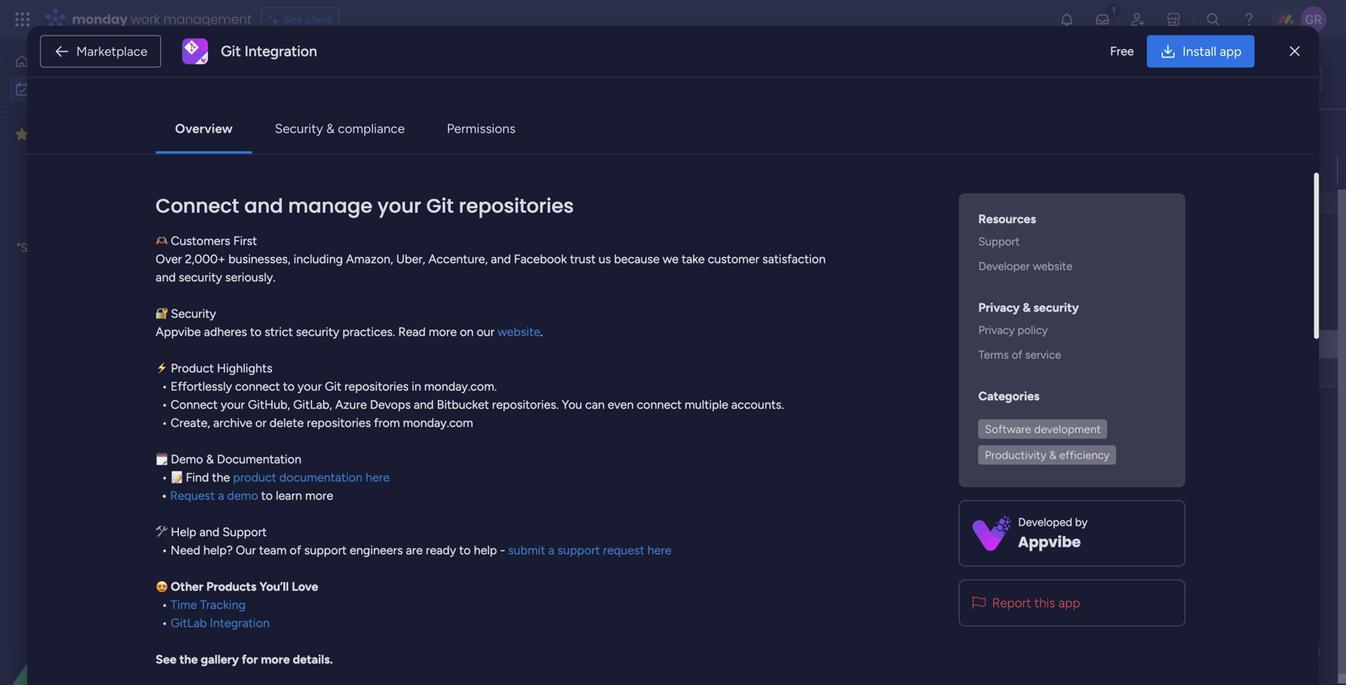 Task type: locate. For each thing, give the bounding box(es) containing it.
items inside without a date / 0 items
[[406, 542, 434, 556]]

to
[[250, 325, 262, 339], [283, 380, 295, 394], [261, 489, 273, 503], [459, 544, 471, 558]]

item right 1
[[357, 134, 380, 148]]

1 vertical spatial security
[[1034, 301, 1079, 315]]

1 horizontal spatial of
[[1012, 348, 1023, 362]]

monday marketplace image
[[1166, 11, 1182, 28]]

0 horizontal spatial of
[[290, 544, 301, 558]]

1 horizontal spatial git
[[325, 380, 341, 394]]

a left demo
[[218, 489, 224, 503]]

0 inside today / 0 items
[[333, 251, 340, 264]]

monday work management
[[72, 10, 252, 28]]

a right submit
[[549, 544, 555, 558]]

0 vertical spatial appvibe
[[156, 325, 201, 339]]

1 vertical spatial privacy
[[979, 323, 1015, 337]]

documentation
[[217, 452, 301, 467]]

item
[[271, 134, 294, 148], [357, 134, 380, 148], [297, 192, 320, 206], [297, 367, 320, 381]]

+ add item up today
[[264, 192, 320, 206]]

1 add from the top
[[274, 192, 295, 206]]

see for see the gallery for more details.
[[156, 653, 177, 667]]

0 horizontal spatial security
[[179, 270, 222, 285]]

0 vertical spatial connect
[[156, 193, 239, 220]]

0 vertical spatial app
[[1220, 44, 1242, 59]]

see
[[283, 13, 303, 26], [156, 653, 177, 667]]

gitlab,
[[293, 398, 332, 412]]

appvibe for developed by appvibe
[[1018, 532, 1081, 553]]

0 left from
[[361, 426, 368, 439]]

/ down azure
[[350, 421, 357, 442]]

compliance
[[338, 121, 405, 136]]

productivity
[[985, 448, 1047, 462]]

& for privacy
[[1023, 301, 1031, 315]]

0 vertical spatial integration
[[245, 43, 317, 60]]

productivity & efficiency
[[985, 448, 1110, 462]]

to
[[1269, 72, 1281, 86]]

service
[[1026, 348, 1062, 362]]

2 vertical spatial security
[[296, 325, 340, 339]]

even
[[608, 398, 634, 412]]

ready
[[426, 544, 456, 558]]

lottie animation element
[[0, 522, 206, 686]]

a left "date"
[[333, 538, 343, 558]]

integration down tracking at left
[[210, 616, 270, 631]]

see left the "plans"
[[283, 13, 303, 26]]

over
[[156, 252, 182, 267]]

of right team
[[290, 544, 301, 558]]

yet
[[148, 223, 166, 237]]

security up policy
[[1034, 301, 1079, 315]]

1 vertical spatial connect
[[171, 398, 218, 412]]

the
[[212, 471, 230, 485], [179, 653, 198, 667]]

see inside button
[[283, 13, 303, 26]]

work
[[131, 10, 160, 28]]

love
[[292, 580, 318, 595]]

support
[[979, 235, 1020, 248], [223, 525, 267, 540]]

1 horizontal spatial can
[[585, 398, 605, 412]]

connect up customers
[[156, 193, 239, 220]]

app right this
[[1059, 596, 1081, 611]]

0 horizontal spatial appvibe
[[156, 325, 201, 339]]

&
[[326, 121, 335, 136], [1023, 301, 1031, 315], [1050, 448, 1057, 462], [206, 452, 214, 467]]

by
[[1076, 516, 1088, 529]]

support left request
[[558, 544, 600, 558]]

/ left 1
[[339, 130, 346, 150]]

& inside button
[[326, 121, 335, 136]]

0 vertical spatial the
[[212, 471, 230, 485]]

2 vertical spatial more
[[261, 653, 290, 667]]

item up today / 0 items
[[297, 192, 320, 206]]

0 vertical spatial more
[[429, 325, 457, 339]]

0 vertical spatial git
[[221, 43, 241, 60]]

2 horizontal spatial security
[[1034, 301, 1079, 315]]

•
[[162, 380, 168, 394], [162, 398, 168, 412], [162, 416, 168, 431], [162, 471, 168, 485], [161, 489, 167, 503], [162, 544, 168, 558], [162, 598, 168, 613], [162, 616, 168, 631]]

request
[[170, 489, 215, 503]]

support
[[304, 544, 347, 558], [558, 544, 600, 558]]

1 horizontal spatial see
[[283, 13, 303, 26]]

submit a support request here link
[[508, 544, 672, 558]]

0 horizontal spatial support
[[304, 544, 347, 558]]

0 horizontal spatial a
[[218, 489, 224, 503]]

0 vertical spatial here
[[366, 471, 390, 485]]

facebook
[[514, 252, 567, 267]]

week right this
[[305, 304, 343, 325]]

more left on
[[429, 325, 457, 339]]

website right our
[[498, 325, 541, 339]]

0 vertical spatial your
[[378, 193, 421, 220]]

0 vertical spatial can
[[170, 241, 190, 255]]

our
[[477, 325, 495, 339]]

0 right later
[[323, 484, 331, 498]]

connect and manage your git repositories
[[156, 193, 574, 220]]

a
[[218, 489, 224, 503], [333, 538, 343, 558], [549, 544, 555, 558]]

dapulse x slim image
[[1290, 42, 1300, 61]]

1 horizontal spatial more
[[305, 489, 333, 503]]

1 vertical spatial see
[[156, 653, 177, 667]]

/ right "date"
[[385, 538, 392, 558]]

can right you
[[585, 398, 605, 412]]

website link
[[498, 325, 541, 339]]

0
[[333, 251, 340, 264], [361, 426, 368, 439], [323, 484, 331, 498], [396, 542, 404, 556]]

1 vertical spatial git
[[427, 193, 454, 220]]

repositories up facebook
[[459, 193, 574, 220]]

1 horizontal spatial support
[[558, 544, 600, 558]]

of right terms
[[1012, 348, 1023, 362]]

and down in
[[414, 398, 434, 412]]

submit
[[508, 544, 546, 558]]

0 inside without a date / 0 items
[[396, 542, 404, 556]]

your up "gitlab,"
[[298, 380, 322, 394]]

appvibe inside 🔐 security appvibe adheres to strict security practices. read more on our website .
[[156, 325, 201, 339]]

repositories
[[459, 193, 574, 220], [344, 380, 409, 394], [307, 416, 371, 431]]

2 horizontal spatial your
[[378, 193, 421, 220]]

install app
[[1183, 44, 1242, 59]]

2 horizontal spatial a
[[549, 544, 555, 558]]

add up today
[[274, 192, 295, 206]]

1 vertical spatial support
[[223, 525, 267, 540]]

1 vertical spatial integration
[[210, 616, 270, 631]]

privacy up terms
[[979, 323, 1015, 337]]

1 vertical spatial repositories
[[344, 380, 409, 394]]

+
[[264, 192, 271, 206], [264, 367, 271, 381]]

you'll
[[259, 580, 289, 595]]

security
[[179, 270, 222, 285], [1034, 301, 1079, 315], [296, 325, 340, 339]]

appvibe for 🔐 security appvibe adheres to strict security practices. read more on our website .
[[156, 325, 201, 339]]

1 vertical spatial the
[[179, 653, 198, 667]]

and down over
[[156, 270, 176, 285]]

select product image
[[15, 11, 31, 28]]

request a demo link
[[170, 489, 258, 503]]

2 privacy from the top
[[979, 323, 1015, 337]]

new
[[245, 134, 268, 148]]

git inside ⚡️ product highlights • effortlessly connect to your git repositories in monday.com. • connect your github, gitlab, azure devops and bitbucket repositories. you can even connect multiple accounts. • create, archive or delete repositories from monday.com
[[325, 380, 341, 394]]

1 support from the left
[[304, 544, 347, 558]]

the up request a demo link
[[212, 471, 230, 485]]

1 vertical spatial + add item
[[264, 367, 320, 381]]

1 + from the top
[[264, 192, 271, 206]]

None search field
[[307, 128, 454, 154]]

/ right later
[[312, 479, 320, 500]]

see down the gitlab
[[156, 653, 177, 667]]

terms
[[979, 348, 1009, 362]]

can inside ⚡️ product highlights • effortlessly connect to your git repositories in monday.com. • connect your github, gitlab, azure devops and bitbucket repositories. you can even connect multiple accounts. • create, archive or delete repositories from monday.com
[[585, 398, 605, 412]]

engineers
[[350, 544, 403, 558]]

integration inside 😍 other products you'll love • time tracking • gitlab integration
[[210, 616, 270, 631]]

integration up my work
[[245, 43, 317, 60]]

to left strict
[[250, 325, 262, 339]]

"star"
[[17, 241, 47, 255]]

help?
[[203, 544, 233, 558]]

can inside no favorite boards yet "star" any board so that you can easily access it later
[[170, 241, 190, 255]]

support down resources
[[979, 235, 1020, 248]]

more right the "for"
[[261, 653, 290, 667]]

& up policy
[[1023, 301, 1031, 315]]

0 vertical spatial privacy
[[979, 301, 1020, 315]]

items inside today / 0 items
[[343, 251, 371, 264]]

and inside ⚡️ product highlights • effortlessly connect to your git repositories in monday.com. • connect your github, gitlab, azure devops and bitbucket repositories. you can even connect multiple accounts. • create, archive or delete repositories from monday.com
[[414, 398, 434, 412]]

& inside 'privacy & security privacy policy'
[[1023, 301, 1031, 315]]

0 left are
[[396, 542, 404, 556]]

7 • from the top
[[162, 598, 168, 613]]

0 horizontal spatial support
[[223, 525, 267, 540]]

integration
[[245, 43, 317, 60], [210, 616, 270, 631]]

and left facebook
[[491, 252, 511, 267]]

& for productivity
[[1050, 448, 1057, 462]]

1 horizontal spatial security
[[296, 325, 340, 339]]

1 horizontal spatial website
[[1033, 259, 1073, 273]]

privacy & security privacy policy
[[979, 301, 1079, 337]]

a inside 🛠️ help and support • need help? our team of support engineers are ready to help - submit a support request here
[[549, 544, 555, 558]]

report this app link
[[959, 580, 1186, 627]]

app
[[1220, 44, 1242, 59], [1059, 596, 1081, 611]]

greg robinson image
[[1301, 6, 1327, 32]]

0 vertical spatial of
[[1012, 348, 1023, 362]]

connect up github,
[[235, 380, 280, 394]]

hide
[[490, 134, 514, 148]]

of inside 🛠️ help and support • need help? our team of support engineers are ready to help - submit a support request here
[[290, 544, 301, 558]]

items right engineers
[[406, 542, 434, 556]]

2 horizontal spatial git
[[427, 193, 454, 220]]

& up find at the bottom of the page
[[206, 452, 214, 467]]

1 horizontal spatial here
[[648, 544, 672, 558]]

0 vertical spatial add
[[274, 192, 295, 206]]

security & compliance
[[275, 121, 405, 136]]

update feed image
[[1095, 11, 1111, 28]]

resources
[[979, 212, 1036, 227]]

support up the our
[[223, 525, 267, 540]]

and up "first"
[[244, 193, 283, 220]]

1 vertical spatial appvibe
[[1018, 532, 1081, 553]]

0 horizontal spatial security
[[171, 307, 216, 321]]

0 horizontal spatial more
[[261, 653, 290, 667]]

bitbucket
[[437, 398, 489, 412]]

to inside 🔐 security appvibe adheres to strict security practices. read more on our website .
[[250, 325, 262, 339]]

0 vertical spatial +
[[264, 192, 271, 206]]

1 horizontal spatial app
[[1220, 44, 1242, 59]]

1 horizontal spatial appvibe
[[1018, 532, 1081, 553]]

& left 1
[[326, 121, 335, 136]]

items down connect and manage your git repositories
[[343, 251, 371, 264]]

software development
[[985, 422, 1101, 436]]

git right application logo
[[221, 43, 241, 60]]

the left gallery at left
[[179, 653, 198, 667]]

items down devops
[[371, 426, 399, 439]]

to left help
[[459, 544, 471, 558]]

0 vertical spatial support
[[979, 235, 1020, 248]]

items right later
[[334, 484, 362, 498]]

overdue / 1 item
[[272, 130, 380, 150]]

repositories down azure
[[307, 416, 371, 431]]

appvibe logo image
[[973, 514, 1012, 553]]

0 horizontal spatial can
[[170, 241, 190, 255]]

website
[[1033, 259, 1073, 273], [498, 325, 541, 339]]

1 vertical spatial here
[[648, 544, 672, 558]]

• inside 🛠️ help and support • need help? our team of support engineers are ready to help - submit a support request here
[[162, 544, 168, 558]]

0 vertical spatial see
[[283, 13, 303, 26]]

2 + from the top
[[264, 367, 271, 381]]

app right install
[[1220, 44, 1242, 59]]

security down 2,000+
[[179, 270, 222, 285]]

here down from
[[366, 471, 390, 485]]

1 vertical spatial security
[[171, 307, 216, 321]]

git up azure
[[325, 380, 341, 394]]

1 + add item from the top
[[264, 192, 320, 206]]

workspaces selection and actions image
[[15, 125, 28, 144]]

in
[[412, 380, 421, 394]]

website right 'developer'
[[1033, 259, 1073, 273]]

privacy up policy
[[979, 301, 1020, 315]]

2 vertical spatial your
[[221, 398, 245, 412]]

that
[[122, 241, 144, 255]]

support left "date"
[[304, 544, 347, 558]]

0 vertical spatial website
[[1033, 259, 1073, 273]]

appvibe down "developed"
[[1018, 532, 1081, 553]]

connect up create,
[[171, 398, 218, 412]]

0 vertical spatial security
[[179, 270, 222, 285]]

2 vertical spatial git
[[325, 380, 341, 394]]

1 vertical spatial week
[[308, 421, 346, 442]]

2 + add item from the top
[[264, 367, 320, 381]]

your up archive
[[221, 398, 245, 412]]

week down "gitlab,"
[[308, 421, 346, 442]]

1 vertical spatial your
[[298, 380, 322, 394]]

2 support from the left
[[558, 544, 600, 558]]

/ down amazon,
[[347, 304, 355, 325]]

to left learn
[[261, 489, 273, 503]]

appvibe down the 🔐
[[156, 325, 201, 339]]

home option
[[10, 49, 197, 74]]

0 vertical spatial + add item
[[264, 192, 320, 206]]

lottie animation image
[[0, 522, 206, 686]]

2 horizontal spatial more
[[429, 325, 457, 339]]

1 vertical spatial +
[[264, 367, 271, 381]]

more inside the 🗓️ demo & documentation • 📝 find the product documentation here • request a demo to learn more
[[305, 489, 333, 503]]

1 • from the top
[[162, 380, 168, 394]]

your up uber,
[[378, 193, 421, 220]]

0 vertical spatial security
[[275, 121, 323, 136]]

+ add item down project
[[264, 367, 320, 381]]

0 horizontal spatial here
[[366, 471, 390, 485]]

appvibe inside developed by appvibe
[[1018, 532, 1081, 553]]

github,
[[248, 398, 290, 412]]

6 • from the top
[[162, 544, 168, 558]]

security inside 🔐 security appvibe adheres to strict security practices. read more on our website .
[[296, 325, 340, 339]]

to do list button
[[1239, 66, 1322, 92]]

1 horizontal spatial security
[[275, 121, 323, 136]]

hide done items
[[490, 134, 573, 148]]

satisfaction
[[763, 252, 826, 267]]

can
[[170, 241, 190, 255], [585, 398, 605, 412]]

& down software development popup button
[[1050, 448, 1057, 462]]

0 horizontal spatial connect
[[235, 380, 280, 394]]

2,000+
[[185, 252, 225, 267]]

see plans button
[[261, 7, 339, 32]]

+ down new item button
[[264, 192, 271, 206]]

0 horizontal spatial app
[[1059, 596, 1081, 611]]

item up "gitlab,"
[[297, 367, 320, 381]]

1 vertical spatial app
[[1059, 596, 1081, 611]]

git up accenture,
[[427, 193, 454, 220]]

repositories up devops
[[344, 380, 409, 394]]

more down 'documentation'
[[305, 489, 333, 503]]

products
[[206, 580, 257, 595]]

0 inside next week / 0 items
[[361, 426, 368, 439]]

security right strict
[[296, 325, 340, 339]]

1 horizontal spatial connect
[[637, 398, 682, 412]]

app inside install app button
[[1220, 44, 1242, 59]]

to up github,
[[283, 380, 295, 394]]

install app button
[[1147, 35, 1255, 68]]

monday
[[72, 10, 128, 28]]

1 vertical spatial more
[[305, 489, 333, 503]]

access
[[83, 259, 120, 274]]

see for see plans
[[283, 13, 303, 26]]

0 horizontal spatial see
[[156, 653, 177, 667]]

+ up github,
[[264, 367, 271, 381]]

connect right even
[[637, 398, 682, 412]]

& inside dropdown button
[[1050, 448, 1057, 462]]

0 left amazon,
[[333, 251, 340, 264]]

can right 🫶🏽
[[170, 241, 190, 255]]

1 vertical spatial add
[[274, 367, 295, 381]]

to inside the 🗓️ demo & documentation • 📝 find the product documentation here • request a demo to learn more
[[261, 489, 273, 503]]

item right 'new'
[[271, 134, 294, 148]]

website inside 🔐 security appvibe adheres to strict security practices. read more on our website .
[[498, 325, 541, 339]]

this week /
[[272, 304, 358, 325]]

8 • from the top
[[162, 616, 168, 631]]

security inside 🫶🏽 customers first over 2,000+ businesses, including amazon, uber, accenture, and facebook trust us because we take customer satisfaction and security seriously.
[[179, 270, 222, 285]]

1 vertical spatial website
[[498, 325, 541, 339]]

and up help?
[[199, 525, 220, 540]]

add down project
[[274, 367, 295, 381]]

-
[[500, 544, 505, 558]]

highlights
[[217, 361, 273, 376]]

support inside resources support
[[979, 235, 1020, 248]]

1 vertical spatial can
[[585, 398, 605, 412]]

connect inside ⚡️ product highlights • effortlessly connect to your git repositories in monday.com. • connect your github, gitlab, azure devops and bitbucket repositories. you can even connect multiple accounts. • create, archive or delete repositories from monday.com
[[171, 398, 218, 412]]

here right request
[[648, 544, 672, 558]]

items inside next week / 0 items
[[371, 426, 399, 439]]

1 horizontal spatial support
[[979, 235, 1020, 248]]

0 vertical spatial week
[[305, 304, 343, 325]]

git integration
[[221, 43, 317, 60]]

0 horizontal spatial website
[[498, 325, 541, 339]]

here
[[366, 471, 390, 485], [648, 544, 672, 558]]

1 vertical spatial of
[[290, 544, 301, 558]]

1 horizontal spatial the
[[212, 471, 230, 485]]

list
[[1300, 72, 1315, 86]]



Task type: vqa. For each thing, say whether or not it's contained in the screenshot.
Report this app on the right bottom of page
yes



Task type: describe. For each thing, give the bounding box(es) containing it.
customer
[[708, 252, 760, 267]]

home
[[36, 55, 67, 68]]

it
[[123, 259, 130, 274]]

week for next
[[308, 421, 346, 442]]

need
[[171, 544, 200, 558]]

software development button
[[979, 420, 1108, 439]]

5 • from the top
[[161, 489, 167, 503]]

us
[[599, 252, 611, 267]]

read
[[398, 325, 426, 339]]

report this app
[[992, 596, 1081, 611]]

board
[[72, 241, 103, 255]]

2 • from the top
[[162, 398, 168, 412]]

app inside report this app link
[[1059, 596, 1081, 611]]

effortlessly
[[171, 380, 232, 394]]

application logo image
[[182, 38, 208, 64]]

my work
[[239, 61, 347, 97]]

item inside overdue / 1 item
[[357, 134, 380, 148]]

/ right today
[[322, 246, 329, 267]]

delete
[[270, 416, 304, 431]]

demo
[[171, 452, 203, 467]]

policy
[[1018, 323, 1048, 337]]

marketplace button
[[40, 35, 161, 68]]

security & compliance button
[[262, 112, 418, 145]]

uber,
[[396, 252, 426, 267]]

overdue
[[272, 130, 335, 150]]

0 inside later / 0 items
[[323, 484, 331, 498]]

people
[[1011, 304, 1046, 318]]

customers
[[171, 234, 230, 248]]

product
[[171, 361, 214, 376]]

here inside 🛠️ help and support • need help? our team of support engineers are ready to help - submit a support request here
[[648, 544, 672, 558]]

a inside the 🗓️ demo & documentation • 📝 find the product documentation here • request a demo to learn more
[[218, 489, 224, 503]]

gitlab integration link
[[171, 616, 270, 631]]

manage
[[288, 193, 373, 220]]

this
[[1035, 596, 1056, 611]]

install
[[1183, 44, 1217, 59]]

seriously.
[[225, 270, 276, 285]]

items inside later / 0 items
[[334, 484, 362, 498]]

boards
[[106, 223, 145, 237]]

from
[[374, 416, 400, 431]]

without
[[272, 538, 330, 558]]

🔐
[[156, 307, 168, 321]]

including
[[294, 252, 343, 267]]

easily
[[49, 259, 80, 274]]

more inside 🔐 security appvibe adheres to strict security practices. read more on our website .
[[429, 325, 457, 339]]

0 horizontal spatial git
[[221, 43, 241, 60]]

0 horizontal spatial the
[[179, 653, 198, 667]]

see the gallery for more details.
[[156, 653, 333, 667]]

gallery
[[201, 653, 239, 667]]

categories
[[979, 389, 1040, 404]]

to inside 🛠️ help and support • need help? our team of support engineers are ready to help - submit a support request here
[[459, 544, 471, 558]]

help image
[[1241, 11, 1257, 28]]

our
[[236, 544, 256, 558]]

⚡️
[[156, 361, 168, 376]]

you
[[147, 241, 167, 255]]

project
[[262, 338, 299, 352]]

marketplace report app image
[[973, 597, 986, 610]]

Filter dashboard by text search field
[[307, 128, 454, 154]]

1 privacy from the top
[[979, 301, 1020, 315]]

🫶🏽 customers first over 2,000+ businesses, including amazon, uber, accenture, and facebook trust us because we take customer satisfaction and security seriously.
[[156, 234, 826, 285]]

other
[[171, 580, 203, 595]]

search everything image
[[1206, 11, 1222, 28]]

work
[[282, 61, 347, 97]]

adheres
[[204, 325, 247, 339]]

& inside the 🗓️ demo & documentation • 📝 find the product documentation here • request a demo to learn more
[[206, 452, 214, 467]]

& for security
[[326, 121, 335, 136]]

1
[[350, 134, 355, 148]]

gitlab
[[171, 616, 207, 631]]

and inside 🛠️ help and support • need help? our team of support engineers are ready to help - submit a support request here
[[199, 525, 220, 540]]

🔐 security appvibe adheres to strict security practices. read more on our website .
[[156, 307, 543, 339]]

do
[[1284, 72, 1297, 86]]

accounts.
[[732, 398, 784, 412]]

security inside 'privacy & security privacy policy'
[[1034, 301, 1079, 315]]

efficiency
[[1060, 448, 1110, 462]]

developed
[[1018, 516, 1073, 529]]

4 • from the top
[[162, 471, 168, 485]]

⚡️ product highlights • effortlessly connect to your git repositories in monday.com. • connect your github, gitlab, azure devops and bitbucket repositories. you can even connect multiple accounts. • create, archive or delete repositories from monday.com
[[156, 361, 784, 431]]

week for this
[[305, 304, 343, 325]]

1 image
[[1107, 1, 1121, 19]]

home link
[[10, 49, 197, 74]]

items right done
[[545, 134, 573, 148]]

notifications image
[[1059, 11, 1075, 28]]

0 vertical spatial repositories
[[459, 193, 574, 220]]

support inside 🛠️ help and support • need help? our team of support engineers are ready to help - submit a support request here
[[223, 525, 267, 540]]

overview
[[175, 121, 233, 136]]

3 • from the top
[[162, 416, 168, 431]]

later
[[133, 259, 157, 274]]

2 vertical spatial repositories
[[307, 416, 371, 431]]

today
[[272, 246, 318, 267]]

invite members image
[[1130, 11, 1147, 28]]

any
[[50, 241, 69, 255]]

because
[[614, 252, 660, 267]]

azure
[[335, 398, 367, 412]]

🗓️ demo & documentation • 📝 find the product documentation here • request a demo to learn more
[[156, 452, 390, 503]]

or
[[256, 416, 267, 431]]

terms of service
[[979, 348, 1062, 362]]

this
[[272, 304, 301, 325]]

marketplace
[[76, 44, 148, 59]]

permissions
[[447, 121, 516, 136]]

here inside the 🗓️ demo & documentation • 📝 find the product documentation here • request a demo to learn more
[[366, 471, 390, 485]]

2 add from the top
[[274, 367, 295, 381]]

new item
[[245, 134, 294, 148]]

the inside the 🗓️ demo & documentation • 📝 find the product documentation here • request a demo to learn more
[[212, 471, 230, 485]]

productivity & efficiency button
[[979, 446, 1117, 465]]

0 horizontal spatial your
[[221, 398, 245, 412]]

for
[[242, 653, 258, 667]]

to inside ⚡️ product highlights • effortlessly connect to your git repositories in monday.com. • connect your github, gitlab, azure devops and bitbucket repositories. you can even connect multiple accounts. • create, archive or delete repositories from monday.com
[[283, 380, 295, 394]]

help
[[171, 525, 196, 540]]

you
[[562, 398, 582, 412]]

new item button
[[238, 128, 300, 154]]

security inside button
[[275, 121, 323, 136]]

strict
[[265, 325, 293, 339]]

1 horizontal spatial a
[[333, 538, 343, 558]]

demo
[[227, 489, 258, 503]]

🫶🏽
[[156, 234, 168, 248]]

item inside button
[[271, 134, 294, 148]]

1 horizontal spatial your
[[298, 380, 322, 394]]

businesses,
[[228, 252, 291, 267]]

favorite
[[60, 223, 104, 237]]

security inside 🔐 security appvibe adheres to strict security practices. read more on our website .
[[171, 307, 216, 321]]

free
[[1111, 44, 1134, 59]]

management
[[163, 10, 252, 28]]

tracking
[[200, 598, 246, 613]]

🗓️
[[156, 452, 168, 467]]

1 vertical spatial connect
[[637, 398, 682, 412]]

0 vertical spatial connect
[[235, 380, 280, 394]]

product documentation here link
[[233, 471, 390, 485]]

first
[[233, 234, 257, 248]]

on
[[460, 325, 474, 339]]

product
[[233, 471, 276, 485]]

trust
[[570, 252, 596, 267]]



